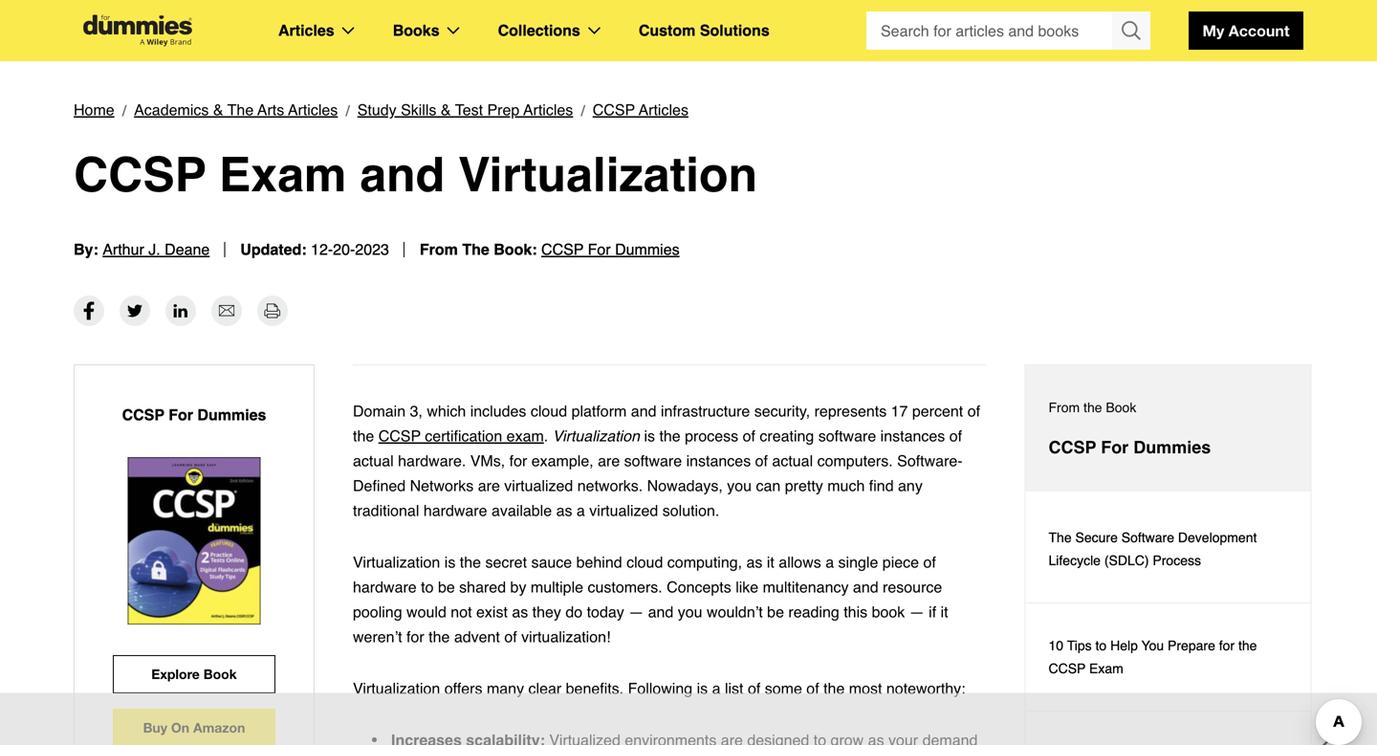 Task type: vqa. For each thing, say whether or not it's contained in the screenshot.
topmost partner
no



Task type: describe. For each thing, give the bounding box(es) containing it.
by:
[[74, 241, 98, 258]]

the secure software development lifecycle (sdlc) process link
[[1026, 496, 1311, 604]]

you inside is the process of creating software instances of actual hardware. vms, for example, are software instances of actual computers. software- defined networks are virtualized networks. nowadays, you can pretty much find any traditional hardware available as a virtualized solution.
[[727, 477, 752, 495]]

shared
[[459, 578, 506, 596]]

1 vertical spatial book
[[203, 666, 237, 682]]

virtualization offers many clear benefits. following is a list of some of the most noteworthy:
[[353, 680, 966, 697]]

advent
[[454, 628, 500, 646]]

not
[[451, 603, 472, 621]]

the inside the "the secure software development lifecycle (sdlc) process"
[[1049, 530, 1072, 545]]

for inside "virtualization is the secret sauce behind cloud computing, as it allows a single piece of hardware to be shared by multiple customers. concepts like multitenancy and resource pooling would not exist as they do today — and you wouldn't be reading this book — if it weren't for the advent of virtualization!"
[[407, 628, 424, 646]]

logo image
[[74, 15, 202, 46]]

0 vertical spatial virtualized
[[504, 477, 573, 495]]

0 vertical spatial ccsp for dummies
[[122, 406, 266, 424]]

computers.
[[818, 452, 893, 470]]

0 vertical spatial instances
[[881, 427, 945, 445]]

which
[[427, 402, 466, 420]]

.
[[544, 427, 548, 445]]

amazon
[[193, 720, 245, 736]]

virtualization down platform
[[553, 427, 640, 445]]

solution.
[[663, 502, 720, 519]]

on
[[171, 720, 190, 736]]

infrastructure
[[661, 402, 750, 420]]

virtualization inside "virtualization is the secret sauce behind cloud computing, as it allows a single piece of hardware to be shared by multiple customers. concepts like multitenancy and resource pooling would not exist as they do today — and you wouldn't be reading this book — if it weren't for the advent of virtualization!"
[[353, 553, 440, 571]]

many
[[487, 680, 524, 697]]

open book categories image
[[447, 27, 460, 34]]

test
[[455, 101, 483, 119]]

software-
[[897, 452, 963, 470]]

books
[[393, 22, 440, 39]]

domain
[[353, 402, 406, 420]]

resource
[[883, 578, 943, 596]]

ccsp for dummies tab
[[1026, 365, 1311, 492]]

they
[[533, 603, 561, 621]]

virtualization down weren't
[[353, 680, 440, 697]]

certification
[[425, 427, 502, 445]]

secure
[[1076, 530, 1118, 545]]

single
[[839, 553, 879, 571]]

exam
[[507, 427, 544, 445]]

the secure software development lifecycle (sdlc) process
[[1049, 530, 1257, 568]]

would
[[407, 603, 447, 621]]

hardware inside is the process of creating software instances of actual hardware. vms, for example, are software instances of actual computers. software- defined networks are virtualized networks. nowadays, you can pretty much find any traditional hardware available as a virtualized solution.
[[424, 502, 487, 519]]

you inside "virtualization is the secret sauce behind cloud computing, as it allows a single piece of hardware to be shared by multiple customers. concepts like multitenancy and resource pooling would not exist as they do today — and you wouldn't be reading this book — if it weren't for the advent of virtualization!"
[[678, 603, 703, 621]]

1 vertical spatial for
[[169, 406, 193, 424]]

domain 3, which includes cloud platform and infrastructure security, represents 17 percent of the
[[353, 402, 981, 445]]

creating
[[760, 427, 814, 445]]

updated:
[[240, 241, 307, 258]]

2023
[[355, 241, 389, 258]]

defined
[[353, 477, 406, 495]]

0 vertical spatial the
[[227, 101, 254, 119]]

17
[[891, 402, 908, 420]]

networks
[[410, 477, 474, 495]]

weren't
[[353, 628, 402, 646]]

1 vertical spatial are
[[478, 477, 500, 495]]

by
[[510, 578, 527, 596]]

0 vertical spatial are
[[598, 452, 620, 470]]

is the process of creating software instances of actual hardware. vms, for example, are software instances of actual computers. software- defined networks are virtualized networks. nowadays, you can pretty much find any traditional hardware available as a virtualized solution.
[[353, 427, 963, 519]]

is inside is the process of creating software instances of actual hardware. vms, for example, are software instances of actual computers. software- defined networks are virtualized networks. nowadays, you can pretty much find any traditional hardware available as a virtualized solution.
[[644, 427, 655, 445]]

a inside is the process of creating software instances of actual hardware. vms, for example, are software instances of actual computers. software- defined networks are virtualized networks. nowadays, you can pretty much find any traditional hardware available as a virtualized solution.
[[577, 502, 585, 519]]

explore
[[151, 666, 200, 682]]

allows
[[779, 553, 822, 571]]

of down percent
[[950, 427, 962, 445]]

my
[[1203, 22, 1225, 40]]

from the book
[[1049, 400, 1137, 415]]

exist
[[476, 603, 508, 621]]

0 horizontal spatial it
[[767, 553, 775, 571]]

account
[[1229, 22, 1290, 40]]

vms,
[[470, 452, 505, 470]]

0 horizontal spatial exam
[[219, 147, 347, 202]]

offers
[[445, 680, 483, 697]]

my account
[[1203, 22, 1290, 40]]

of right some
[[807, 680, 820, 697]]

cloud inside "virtualization is the secret sauce behind cloud computing, as it allows a single piece of hardware to be shared by multiple customers. concepts like multitenancy and resource pooling would not exist as they do today — and you wouldn't be reading this book — if it weren't for the advent of virtualization!"
[[627, 553, 663, 571]]

arthur j. deane link
[[103, 241, 210, 258]]

security,
[[755, 402, 810, 420]]

Search for articles and books text field
[[867, 11, 1114, 50]]

1 horizontal spatial it
[[941, 603, 949, 621]]

of down exist
[[504, 628, 517, 646]]

ccsp inside ccsp articles link
[[593, 101, 635, 119]]

any
[[898, 477, 923, 495]]

the inside the 10 tips to help you prepare for the ccsp exam
[[1239, 638, 1257, 653]]

of right process
[[743, 427, 756, 445]]

1 & from the left
[[213, 101, 223, 119]]

arts
[[258, 101, 284, 119]]

book:
[[494, 241, 537, 258]]

cloud inside domain 3, which includes cloud platform and infrastructure security, represents 17 percent of the
[[531, 402, 567, 420]]

of inside domain 3, which includes cloud platform and infrastructure security, represents 17 percent of the
[[968, 402, 981, 420]]

articles right arts
[[288, 101, 338, 119]]

academics & the arts articles link
[[134, 98, 338, 122]]

behind
[[576, 553, 622, 571]]

ccsp certification exam link
[[379, 427, 544, 445]]

12-
[[311, 241, 333, 258]]

concepts
[[667, 578, 732, 596]]

is inside "virtualization is the secret sauce behind cloud computing, as it allows a single piece of hardware to be shared by multiple customers. concepts like multitenancy and resource pooling would not exist as they do today — and you wouldn't be reading this book — if it weren't for the advent of virtualization!"
[[445, 553, 456, 571]]

deane
[[165, 241, 210, 258]]

j.
[[149, 241, 160, 258]]

can
[[756, 477, 781, 495]]

home link
[[74, 98, 114, 122]]

some
[[765, 680, 802, 697]]

arthur
[[103, 241, 144, 258]]

open article categories image
[[342, 27, 355, 34]]

0 horizontal spatial software
[[624, 452, 682, 470]]

ccsp inside ccsp for dummies tab
[[1049, 438, 1097, 457]]

traditional
[[353, 502, 419, 519]]

secret
[[485, 553, 527, 571]]

development
[[1178, 530, 1257, 545]]

ccsp for dummies link
[[541, 241, 680, 258]]

20-
[[333, 241, 355, 258]]

much
[[828, 477, 865, 495]]

ccsp articles
[[593, 101, 689, 119]]

study skills & test prep articles link
[[358, 98, 573, 122]]

(sdlc)
[[1105, 553, 1149, 568]]

customers.
[[588, 578, 663, 596]]

exam inside the 10 tips to help you prepare for the ccsp exam
[[1090, 661, 1124, 676]]

2 vertical spatial is
[[697, 680, 708, 697]]

explore book
[[151, 666, 237, 682]]



Task type: locate. For each thing, give the bounding box(es) containing it.
0 horizontal spatial cloud
[[531, 402, 567, 420]]

the left arts
[[227, 101, 254, 119]]

cloud up "."
[[531, 402, 567, 420]]

cloud
[[531, 402, 567, 420], [627, 553, 663, 571]]

2 vertical spatial dummies
[[1134, 438, 1211, 457]]

2 vertical spatial as
[[512, 603, 528, 621]]

if
[[929, 603, 937, 621]]

1 horizontal spatial virtualized
[[590, 502, 658, 519]]

this
[[844, 603, 868, 621]]

0 horizontal spatial for
[[407, 628, 424, 646]]

0 horizontal spatial dummies
[[197, 406, 266, 424]]

1 horizontal spatial exam
[[1090, 661, 1124, 676]]

solutions
[[700, 22, 770, 39]]

2 actual from the left
[[772, 452, 813, 470]]

dummies inside tab
[[1134, 438, 1211, 457]]

are down vms,
[[478, 477, 500, 495]]

2 horizontal spatial for
[[1101, 438, 1129, 457]]

as up like
[[747, 553, 763, 571]]

as inside is the process of creating software instances of actual hardware. vms, for example, are software instances of actual computers. software- defined networks are virtualized networks. nowadays, you can pretty much find any traditional hardware available as a virtualized solution.
[[556, 502, 573, 519]]

0 horizontal spatial ccsp for dummies
[[122, 406, 266, 424]]

0 horizontal spatial be
[[438, 578, 455, 596]]

1 horizontal spatial are
[[598, 452, 620, 470]]

example,
[[532, 452, 594, 470]]

1 horizontal spatial &
[[441, 101, 451, 119]]

1 vertical spatial you
[[678, 603, 703, 621]]

is up nowadays,
[[644, 427, 655, 445]]

group
[[867, 11, 1151, 50]]

from
[[420, 241, 458, 258], [1049, 400, 1080, 415]]

1 horizontal spatial —
[[909, 603, 925, 621]]

1 actual from the left
[[353, 452, 394, 470]]

1 vertical spatial virtualized
[[590, 502, 658, 519]]

represents
[[815, 402, 887, 420]]

it
[[767, 553, 775, 571], [941, 603, 949, 621]]

academics
[[134, 101, 209, 119]]

available
[[492, 502, 552, 519]]

benefits.
[[566, 680, 624, 697]]

skills
[[401, 101, 437, 119]]

cloud up customers.
[[627, 553, 663, 571]]

0 vertical spatial book
[[1106, 400, 1137, 415]]

book
[[1106, 400, 1137, 415], [203, 666, 237, 682]]

2 & from the left
[[441, 101, 451, 119]]

0 vertical spatial exam
[[219, 147, 347, 202]]

exam down help
[[1090, 661, 1124, 676]]

prepare
[[1168, 638, 1216, 653]]

do
[[566, 603, 583, 621]]

from the book: ccsp for dummies
[[420, 241, 680, 258]]

as
[[556, 502, 573, 519], [747, 553, 763, 571], [512, 603, 528, 621]]

it right if
[[941, 603, 949, 621]]

1 vertical spatial software
[[624, 452, 682, 470]]

0 horizontal spatial actual
[[353, 452, 394, 470]]

are up networks.
[[598, 452, 620, 470]]

nowadays,
[[647, 477, 723, 495]]

the up lifecycle
[[1049, 530, 1072, 545]]

multiple
[[531, 578, 584, 596]]

10
[[1049, 638, 1064, 653]]

2 horizontal spatial as
[[747, 553, 763, 571]]

& right academics
[[213, 101, 223, 119]]

a down networks.
[[577, 502, 585, 519]]

clear
[[529, 680, 562, 697]]

platform
[[572, 402, 627, 420]]

as down the by
[[512, 603, 528, 621]]

0 vertical spatial for
[[588, 241, 611, 258]]

2 horizontal spatial for
[[1219, 638, 1235, 653]]

like
[[736, 578, 759, 596]]

software down the represents
[[819, 427, 877, 445]]

1 vertical spatial exam
[[1090, 661, 1124, 676]]

1 horizontal spatial is
[[644, 427, 655, 445]]

2 horizontal spatial is
[[697, 680, 708, 697]]

0 vertical spatial you
[[727, 477, 752, 495]]

to inside "virtualization is the secret sauce behind cloud computing, as it allows a single piece of hardware to be shared by multiple customers. concepts like multitenancy and resource pooling would not exist as they do today — and you wouldn't be reading this book — if it weren't for the advent of virtualization!"
[[421, 578, 434, 596]]

2 horizontal spatial dummies
[[1134, 438, 1211, 457]]

0 horizontal spatial virtualized
[[504, 477, 573, 495]]

and inside domain 3, which includes cloud platform and infrastructure security, represents 17 percent of the
[[631, 402, 657, 420]]

the inside domain 3, which includes cloud platform and infrastructure security, represents 17 percent of the
[[353, 427, 374, 445]]

be up not in the left bottom of the page
[[438, 578, 455, 596]]

my account link
[[1189, 11, 1304, 50]]

from inside ccsp for dummies tab
[[1049, 400, 1080, 415]]

—
[[629, 603, 644, 621], [909, 603, 925, 621]]

percent
[[913, 402, 964, 420]]

1 horizontal spatial the
[[462, 241, 490, 258]]

for down exam
[[510, 452, 527, 470]]

for inside tab
[[1101, 438, 1129, 457]]

0 horizontal spatial the
[[227, 101, 254, 119]]

1 horizontal spatial book
[[1106, 400, 1137, 415]]

1 horizontal spatial from
[[1049, 400, 1080, 415]]

reading
[[789, 603, 840, 621]]

0 horizontal spatial you
[[678, 603, 703, 621]]

software
[[819, 427, 877, 445], [624, 452, 682, 470]]

0 horizontal spatial instances
[[686, 452, 751, 470]]

and right platform
[[631, 402, 657, 420]]

0 vertical spatial dummies
[[615, 241, 680, 258]]

actual
[[353, 452, 394, 470], [772, 452, 813, 470]]

software
[[1122, 530, 1175, 545]]

2 vertical spatial the
[[1049, 530, 1072, 545]]

0 vertical spatial be
[[438, 578, 455, 596]]

1 horizontal spatial you
[[727, 477, 752, 495]]

you
[[1142, 638, 1164, 653]]

1 — from the left
[[629, 603, 644, 621]]

1 horizontal spatial instances
[[881, 427, 945, 445]]

it left 'allows'
[[767, 553, 775, 571]]

for right prepare
[[1219, 638, 1235, 653]]

book image image
[[128, 457, 261, 625]]

hardware.
[[398, 452, 466, 470]]

& left test
[[441, 101, 451, 119]]

ccsp for dummies inside ccsp for dummies tab
[[1049, 438, 1211, 457]]

0 vertical spatial hardware
[[424, 502, 487, 519]]

virtualization!
[[521, 628, 611, 646]]

virtualization is the secret sauce behind cloud computing, as it allows a single piece of hardware to be shared by multiple customers. concepts like multitenancy and resource pooling would not exist as they do today — and you wouldn't be reading this book — if it weren't for the advent of virtualization!
[[353, 553, 949, 646]]

by: arthur j. deane
[[74, 241, 210, 258]]

to right tips
[[1096, 638, 1107, 653]]

to inside the 10 tips to help you prepare for the ccsp exam
[[1096, 638, 1107, 653]]

2 — from the left
[[909, 603, 925, 621]]

1 horizontal spatial hardware
[[424, 502, 487, 519]]

0 horizontal spatial as
[[512, 603, 528, 621]]

for
[[588, 241, 611, 258], [169, 406, 193, 424], [1101, 438, 1129, 457]]

a left list
[[712, 680, 721, 697]]

buy on amazon
[[143, 720, 245, 736]]

1 vertical spatial the
[[462, 241, 490, 258]]

buy
[[143, 720, 167, 736]]

updated: 12-20-2023
[[240, 241, 389, 258]]

1 horizontal spatial actual
[[772, 452, 813, 470]]

includes
[[470, 402, 527, 420]]

hardware down networks
[[424, 502, 487, 519]]

open collections list image
[[588, 27, 601, 34]]

for inside the 10 tips to help you prepare for the ccsp exam
[[1219, 638, 1235, 653]]

articles left open article categories icon
[[278, 22, 335, 39]]

virtualization down "traditional"
[[353, 553, 440, 571]]

is up not in the left bottom of the page
[[445, 553, 456, 571]]

0 vertical spatial cloud
[[531, 402, 567, 420]]

most
[[849, 680, 882, 697]]

a left single
[[826, 553, 834, 571]]

virtualization
[[458, 147, 758, 202], [553, 427, 640, 445], [353, 553, 440, 571], [353, 680, 440, 697]]

virtualization down ccsp articles link
[[458, 147, 758, 202]]

prep
[[487, 101, 520, 119]]

1 vertical spatial dummies
[[197, 406, 266, 424]]

articles
[[278, 22, 335, 39], [288, 101, 338, 119], [524, 101, 573, 119], [639, 101, 689, 119]]

&
[[213, 101, 223, 119], [441, 101, 451, 119]]

academics & the arts articles
[[134, 101, 338, 119]]

sauce
[[531, 553, 572, 571]]

1 vertical spatial from
[[1049, 400, 1080, 415]]

1 horizontal spatial cloud
[[627, 553, 663, 571]]

be
[[438, 578, 455, 596], [767, 603, 784, 621]]

multitenancy
[[763, 578, 849, 596]]

pretty
[[785, 477, 823, 495]]

help
[[1111, 638, 1138, 653]]

lifecycle
[[1049, 553, 1101, 568]]

and down customers.
[[648, 603, 674, 621]]

you left can
[[727, 477, 752, 495]]

1 vertical spatial hardware
[[353, 578, 417, 596]]

of up can
[[755, 452, 768, 470]]

of right percent
[[968, 402, 981, 420]]

virtualized up available
[[504, 477, 573, 495]]

0 vertical spatial software
[[819, 427, 877, 445]]

1 vertical spatial as
[[747, 553, 763, 571]]

2 vertical spatial for
[[1101, 438, 1129, 457]]

0 vertical spatial a
[[577, 502, 585, 519]]

1 vertical spatial instances
[[686, 452, 751, 470]]

0 horizontal spatial &
[[213, 101, 223, 119]]

is left list
[[697, 680, 708, 697]]

2 horizontal spatial a
[[826, 553, 834, 571]]

following
[[628, 680, 693, 697]]

10 tips to help you prepare for the ccsp exam
[[1049, 638, 1257, 676]]

1 vertical spatial it
[[941, 603, 949, 621]]

1 horizontal spatial software
[[819, 427, 877, 445]]

of right 'piece' in the right of the page
[[924, 553, 936, 571]]

book inside ccsp for dummies tab
[[1106, 400, 1137, 415]]

1 vertical spatial ccsp for dummies
[[1049, 438, 1211, 457]]

be left reading
[[767, 603, 784, 621]]

instances down 17
[[881, 427, 945, 445]]

0 horizontal spatial for
[[169, 406, 193, 424]]

list
[[725, 680, 744, 697]]

1 horizontal spatial be
[[767, 603, 784, 621]]

as right available
[[556, 502, 573, 519]]

software down domain 3, which includes cloud platform and infrastructure security, represents 17 percent of the
[[624, 452, 682, 470]]

ccsp articles link
[[593, 98, 689, 122]]

articles down "custom"
[[639, 101, 689, 119]]

of right list
[[748, 680, 761, 697]]

a inside "virtualization is the secret sauce behind cloud computing, as it allows a single piece of hardware to be shared by multiple customers. concepts like multitenancy and resource pooling would not exist as they do today — and you wouldn't be reading this book — if it weren't for the advent of virtualization!"
[[826, 553, 834, 571]]

0 vertical spatial is
[[644, 427, 655, 445]]

noteworthy:
[[887, 680, 966, 697]]

hardware inside "virtualization is the secret sauce behind cloud computing, as it allows a single piece of hardware to be shared by multiple customers. concepts like multitenancy and resource pooling would not exist as they do today — and you wouldn't be reading this book — if it weren't for the advent of virtualization!"
[[353, 578, 417, 596]]

0 horizontal spatial from
[[420, 241, 458, 258]]

0 horizontal spatial book
[[203, 666, 237, 682]]

0 vertical spatial from
[[420, 241, 458, 258]]

hardware up pooling
[[353, 578, 417, 596]]

0 horizontal spatial to
[[421, 578, 434, 596]]

process
[[685, 427, 739, 445]]

and down single
[[853, 578, 879, 596]]

— left if
[[909, 603, 925, 621]]

find
[[869, 477, 894, 495]]

ccsp exam and virtualization
[[74, 147, 758, 202]]

for down would
[[407, 628, 424, 646]]

the left book: at the top left of the page
[[462, 241, 490, 258]]

the inside ccsp for dummies tab
[[1084, 400, 1103, 415]]

0 horizontal spatial hardware
[[353, 578, 417, 596]]

from for from the book
[[1049, 400, 1080, 415]]

0 vertical spatial to
[[421, 578, 434, 596]]

1 horizontal spatial for
[[510, 452, 527, 470]]

0 vertical spatial as
[[556, 502, 573, 519]]

1 horizontal spatial a
[[712, 680, 721, 697]]

actual down creating
[[772, 452, 813, 470]]

2 horizontal spatial the
[[1049, 530, 1072, 545]]

you down the concepts
[[678, 603, 703, 621]]

1 vertical spatial to
[[1096, 638, 1107, 653]]

exam
[[219, 147, 347, 202], [1090, 661, 1124, 676]]

— down customers.
[[629, 603, 644, 621]]

2 vertical spatial a
[[712, 680, 721, 697]]

book
[[872, 603, 905, 621]]

ccsp certification exam . virtualization
[[379, 427, 640, 445]]

1 vertical spatial cloud
[[627, 553, 663, 571]]

is
[[644, 427, 655, 445], [445, 553, 456, 571], [697, 680, 708, 697]]

to up would
[[421, 578, 434, 596]]

1 horizontal spatial ccsp for dummies
[[1049, 438, 1211, 457]]

0 horizontal spatial is
[[445, 553, 456, 571]]

piece
[[883, 553, 919, 571]]

articles right "prep"
[[524, 101, 573, 119]]

actual up 'defined'
[[353, 452, 394, 470]]

pooling
[[353, 603, 402, 621]]

the inside is the process of creating software instances of actual hardware. vms, for example, are software instances of actual computers. software- defined networks are virtualized networks. nowadays, you can pretty much find any traditional hardware available as a virtualized solution.
[[660, 427, 681, 445]]

1 horizontal spatial to
[[1096, 638, 1107, 653]]

virtualized down networks.
[[590, 502, 658, 519]]

0 horizontal spatial —
[[629, 603, 644, 621]]

1 vertical spatial a
[[826, 553, 834, 571]]

explore book link
[[113, 655, 276, 694]]

ccsp for dummies
[[122, 406, 266, 424], [1049, 438, 1211, 457]]

today
[[587, 603, 624, 621]]

1 vertical spatial be
[[767, 603, 784, 621]]

a
[[577, 502, 585, 519], [826, 553, 834, 571], [712, 680, 721, 697]]

from for from the book: ccsp for dummies
[[420, 241, 458, 258]]

you
[[727, 477, 752, 495], [678, 603, 703, 621]]

custom solutions link
[[639, 18, 770, 43]]

1 vertical spatial is
[[445, 553, 456, 571]]

1 horizontal spatial for
[[588, 241, 611, 258]]

0 horizontal spatial a
[[577, 502, 585, 519]]

custom
[[639, 22, 696, 39]]

0 horizontal spatial are
[[478, 477, 500, 495]]

instances down process
[[686, 452, 751, 470]]

and down skills
[[360, 147, 445, 202]]

collections
[[498, 22, 581, 39]]

1 horizontal spatial as
[[556, 502, 573, 519]]

for inside is the process of creating software instances of actual hardware. vms, for example, are software instances of actual computers. software- defined networks are virtualized networks. nowadays, you can pretty much find any traditional hardware available as a virtualized solution.
[[510, 452, 527, 470]]

ccsp inside the 10 tips to help you prepare for the ccsp exam
[[1049, 661, 1086, 676]]

the
[[1084, 400, 1103, 415], [353, 427, 374, 445], [660, 427, 681, 445], [460, 553, 481, 571], [429, 628, 450, 646], [1239, 638, 1257, 653], [824, 680, 845, 697]]

are
[[598, 452, 620, 470], [478, 477, 500, 495]]

0 vertical spatial it
[[767, 553, 775, 571]]

3,
[[410, 402, 423, 420]]

exam down arts
[[219, 147, 347, 202]]



